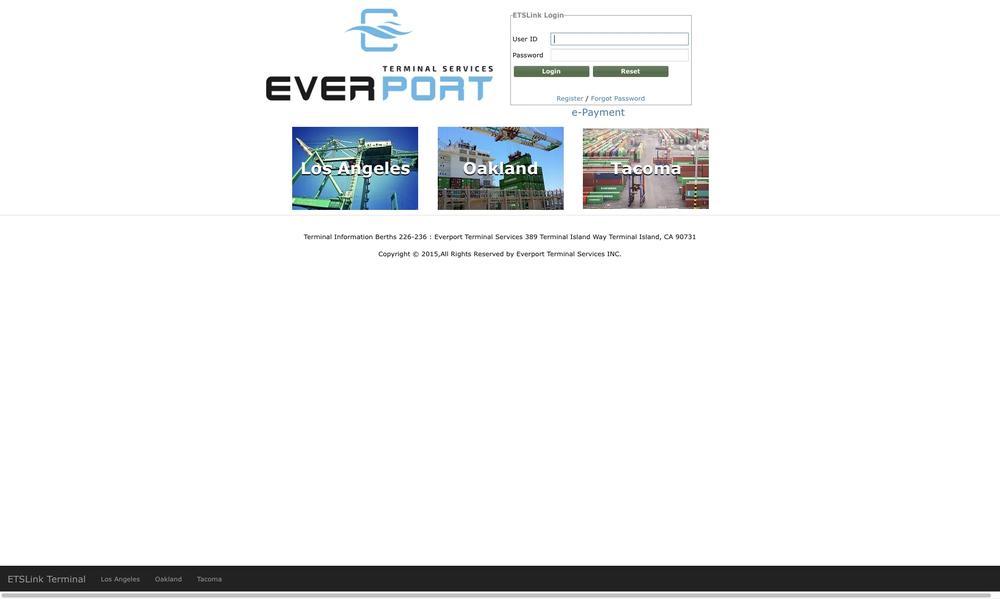 Task type: describe. For each thing, give the bounding box(es) containing it.
2015,all
[[422, 250, 449, 258]]

etslink terminal
[[8, 574, 86, 585]]

1 vertical spatial los angeles link
[[93, 567, 148, 592]]

services for inc.
[[578, 250, 605, 258]]

1 vertical spatial tacoma
[[197, 576, 222, 584]]

©
[[413, 250, 419, 258]]

tacoma link for the rightmost los angeles link
[[575, 123, 718, 215]]

1 horizontal spatial los angeles link
[[284, 122, 427, 216]]

226-
[[399, 233, 415, 241]]

register link
[[557, 94, 584, 102]]

0 vertical spatial password
[[513, 51, 544, 59]]

rights
[[451, 250, 472, 258]]

236
[[415, 233, 427, 241]]

id
[[530, 35, 538, 43]]

inc.
[[607, 250, 622, 258]]

0 vertical spatial login
[[544, 11, 564, 19]]

reset
[[621, 68, 641, 75]]

1 vertical spatial login
[[542, 68, 561, 75]]

terminal inside "link"
[[47, 574, 86, 585]]

user id
[[513, 35, 538, 43]]

oakland link for bottom los angeles link tacoma link
[[148, 567, 190, 592]]

Password password field
[[551, 49, 688, 61]]

everport for :
[[435, 233, 463, 241]]

0 vertical spatial angeles
[[338, 158, 411, 178]]

user
[[513, 35, 528, 43]]

1 horizontal spatial tacoma
[[611, 158, 682, 178]]

berths
[[376, 233, 397, 241]]

90731
[[676, 233, 697, 241]]

0 horizontal spatial angeles
[[114, 576, 140, 584]]

:
[[429, 233, 432, 241]]

register
[[557, 94, 584, 102]]

etslink login
[[513, 11, 564, 19]]

forgot
[[591, 94, 612, 102]]

everport for by
[[517, 250, 545, 258]]

etslink terminal link
[[0, 567, 93, 592]]

by
[[507, 250, 514, 258]]

terminal information berths 226-236 : everport terminal services 389 terminal island way terminal island, ca 90731
[[304, 233, 697, 241]]



Task type: vqa. For each thing, say whether or not it's contained in the screenshot.
Oakland Link
yes



Task type: locate. For each thing, give the bounding box(es) containing it.
0 horizontal spatial password
[[513, 51, 544, 59]]

etslink inside "link"
[[8, 574, 44, 585]]

0 vertical spatial los
[[301, 158, 332, 178]]

password down "reset" link
[[615, 94, 645, 102]]

everport
[[435, 233, 463, 241], [517, 250, 545, 258]]

0 horizontal spatial tacoma link
[[190, 567, 230, 592]]

reserved
[[474, 250, 504, 258]]

0 vertical spatial los angeles
[[301, 158, 411, 178]]

copyright © 2015,all rights reserved by everport terminal services inc.
[[379, 250, 622, 258]]

copyright
[[379, 250, 411, 258]]

services
[[496, 233, 523, 241], [578, 250, 605, 258]]

everport down 389
[[517, 250, 545, 258]]

0 vertical spatial los angeles link
[[284, 122, 427, 216]]

payment
[[582, 106, 625, 118]]

0 horizontal spatial los angeles
[[101, 576, 140, 584]]

1 vertical spatial angeles
[[114, 576, 140, 584]]

1 vertical spatial services
[[578, 250, 605, 258]]

0 vertical spatial oakland
[[463, 158, 539, 178]]

oakland link
[[430, 122, 572, 216], [148, 567, 190, 592]]

forgot password link
[[591, 94, 645, 102]]

1 horizontal spatial los angeles
[[301, 158, 411, 178]]

los angeles link
[[284, 122, 427, 216], [93, 567, 148, 592]]

los
[[301, 158, 332, 178], [101, 576, 112, 584]]

0 horizontal spatial oakland link
[[148, 567, 190, 592]]

e-payment link
[[572, 106, 625, 118]]

0 vertical spatial tacoma
[[611, 158, 682, 178]]

1 horizontal spatial services
[[578, 250, 605, 258]]

1 vertical spatial los angeles
[[101, 576, 140, 584]]

0 vertical spatial everport
[[435, 233, 463, 241]]

information
[[334, 233, 373, 241]]

1 vertical spatial oakland link
[[148, 567, 190, 592]]

tacoma link
[[575, 123, 718, 215], [190, 567, 230, 592]]

1 horizontal spatial everport
[[517, 250, 545, 258]]

etslink
[[513, 11, 542, 19], [8, 574, 44, 585]]

services for 389
[[496, 233, 523, 241]]

1 vertical spatial password
[[615, 94, 645, 102]]

terminal
[[304, 233, 332, 241], [465, 233, 493, 241], [540, 233, 568, 241], [609, 233, 637, 241], [547, 250, 575, 258], [47, 574, 86, 585]]

login link
[[514, 66, 590, 77]]

0 horizontal spatial tacoma
[[197, 576, 222, 584]]

tacoma
[[611, 158, 682, 178], [197, 576, 222, 584]]

0 horizontal spatial etslink
[[8, 574, 44, 585]]

0 vertical spatial etslink
[[513, 11, 542, 19]]

everport right ':'
[[435, 233, 463, 241]]

password down user id
[[513, 51, 544, 59]]

1 vertical spatial etslink
[[8, 574, 44, 585]]

etslink for etslink login
[[513, 11, 542, 19]]

island,
[[640, 233, 662, 241]]

0 vertical spatial services
[[496, 233, 523, 241]]

1 vertical spatial los
[[101, 576, 112, 584]]

0 horizontal spatial services
[[496, 233, 523, 241]]

reset link
[[593, 66, 669, 77]]

0 vertical spatial oakland link
[[430, 122, 572, 216]]

1 vertical spatial oakland
[[155, 576, 182, 584]]

oakland link for tacoma link associated with the rightmost los angeles link
[[430, 122, 572, 216]]

389
[[525, 233, 538, 241]]

0 horizontal spatial los angeles link
[[93, 567, 148, 592]]

way
[[593, 233, 607, 241]]

login
[[544, 11, 564, 19], [542, 68, 561, 75]]

0 horizontal spatial everport
[[435, 233, 463, 241]]

1 horizontal spatial angeles
[[338, 158, 411, 178]]

oakland
[[463, 158, 539, 178], [155, 576, 182, 584]]

e-payment
[[572, 106, 625, 118]]

0 horizontal spatial los
[[101, 576, 112, 584]]

password
[[513, 51, 544, 59], [615, 94, 645, 102]]

etslink for etslink terminal
[[8, 574, 44, 585]]

register / forgot password
[[557, 94, 645, 102]]

1 horizontal spatial etslink
[[513, 11, 542, 19]]

tacoma link for bottom los angeles link
[[190, 567, 230, 592]]

1 horizontal spatial tacoma link
[[575, 123, 718, 215]]

services up by
[[496, 233, 523, 241]]

1 vertical spatial everport
[[517, 250, 545, 258]]

services down way
[[578, 250, 605, 258]]

1 horizontal spatial oakland link
[[430, 122, 572, 216]]

/
[[586, 94, 589, 102]]

e-
[[572, 106, 582, 118]]

ca
[[665, 233, 674, 241]]

0 horizontal spatial oakland
[[155, 576, 182, 584]]

1 vertical spatial tacoma link
[[190, 567, 230, 592]]

0 vertical spatial tacoma link
[[575, 123, 718, 215]]

los angeles
[[301, 158, 411, 178], [101, 576, 140, 584]]

angeles
[[338, 158, 411, 178], [114, 576, 140, 584]]

island
[[571, 233, 591, 241]]

User ID text field
[[551, 33, 688, 45]]

1 horizontal spatial password
[[615, 94, 645, 102]]

1 horizontal spatial oakland
[[463, 158, 539, 178]]

1 horizontal spatial los
[[301, 158, 332, 178]]



